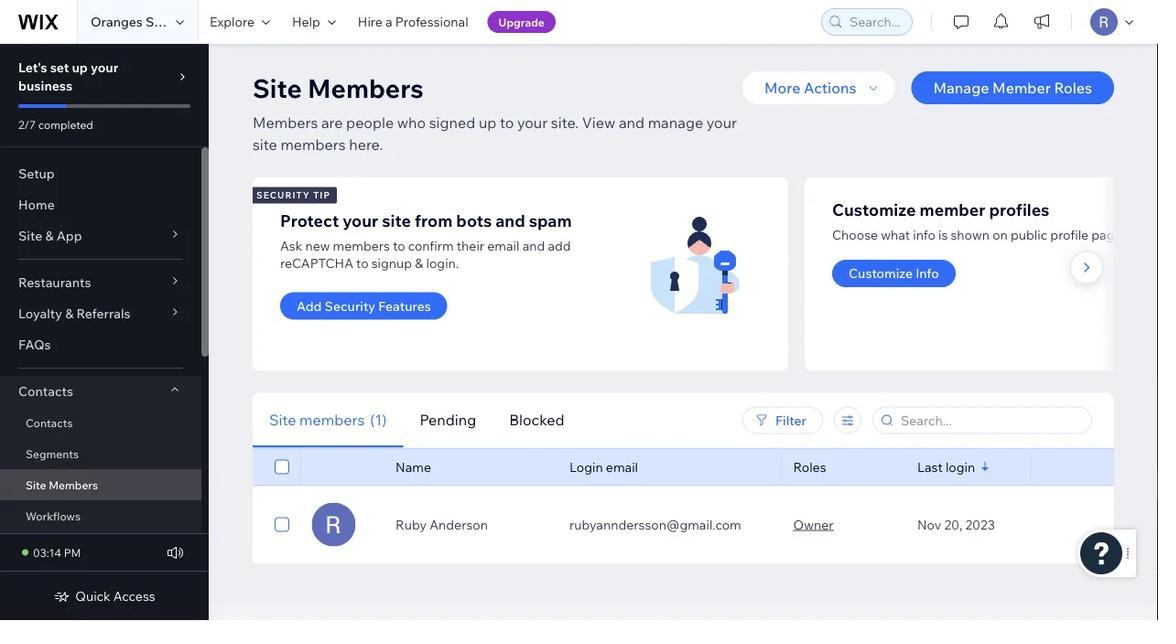 Task type: vqa. For each thing, say whether or not it's contained in the screenshot.
Contacts link
yes



Task type: describe. For each thing, give the bounding box(es) containing it.
your inside protect your site from bots and spam ask new members to confirm their email and add recaptcha to signup & login.
[[343, 211, 378, 231]]

members inside site members members are people who signed up to your site. view and manage your site members here.
[[280, 135, 346, 153]]

business
[[18, 78, 72, 94]]

restaurants button
[[0, 267, 201, 298]]

ruby
[[396, 517, 427, 533]]

app
[[57, 228, 82, 244]]

actions
[[804, 79, 856, 97]]

last login
[[917, 459, 975, 475]]

set
[[50, 60, 69, 76]]

& for referrals
[[65, 306, 74, 322]]

site for site members (1)
[[269, 411, 296, 429]]

1 horizontal spatial email
[[606, 459, 638, 475]]

protect your site from bots and spam ask new members to confirm their email and add recaptcha to signup & login.
[[280, 211, 572, 271]]

customize info button
[[832, 260, 956, 287]]

pending button
[[403, 393, 493, 449]]

let's
[[18, 60, 47, 76]]

is
[[938, 227, 948, 243]]

anderson
[[430, 517, 488, 533]]

workflows link
[[0, 501, 201, 532]]

what
[[881, 227, 910, 243]]

login
[[946, 459, 975, 475]]

on
[[992, 227, 1008, 243]]

your left site.
[[517, 113, 548, 131]]

completed
[[38, 118, 93, 131]]

contacts button
[[0, 376, 201, 407]]

login
[[569, 459, 603, 475]]

tab list containing site members
[[253, 393, 674, 449]]

ask
[[280, 238, 302, 254]]

new
[[305, 238, 330, 254]]

security tip
[[256, 189, 330, 201]]

more actions button
[[742, 71, 895, 104]]

login email
[[569, 459, 638, 475]]

features
[[378, 298, 431, 314]]

shown
[[951, 227, 990, 243]]

choose
[[832, 227, 878, 243]]

site members link
[[0, 470, 201, 501]]

info
[[916, 265, 939, 281]]

squad
[[146, 14, 185, 30]]

manage
[[648, 113, 703, 131]]

profiles
[[989, 200, 1049, 220]]

members for site members
[[49, 478, 98, 492]]

nov 20, 2023
[[917, 517, 995, 533]]

help
[[292, 14, 320, 30]]

hire a professional
[[358, 14, 468, 30]]

setup link
[[0, 158, 201, 189]]

pending
[[420, 411, 476, 429]]

1 vertical spatial to
[[393, 238, 405, 254]]

members inside tab list
[[299, 411, 365, 429]]

public
[[1011, 227, 1047, 243]]

list containing customize member profiles
[[250, 177, 1158, 371]]

more actions
[[764, 79, 856, 97]]

spam
[[529, 211, 572, 231]]

member
[[992, 79, 1051, 97]]

are
[[321, 113, 343, 131]]

contacts for contacts dropdown button
[[18, 384, 73, 400]]

email inside protect your site from bots and spam ask new members to confirm their email and add recaptcha to signup & login.
[[487, 238, 520, 254]]

setup
[[18, 166, 55, 182]]

1 vertical spatial members
[[253, 113, 318, 131]]

protect
[[280, 211, 339, 231]]

hire a professional link
[[347, 0, 479, 44]]

from
[[415, 211, 453, 231]]

security
[[325, 298, 375, 314]]

referrals
[[76, 306, 131, 322]]

people
[[346, 113, 394, 131]]

& inside protect your site from bots and spam ask new members to confirm their email and add recaptcha to signup & login.
[[415, 255, 423, 271]]

their
[[457, 238, 484, 254]]

quick access
[[75, 589, 155, 605]]

to inside site members members are people who signed up to your site. view and manage your site members here.
[[500, 113, 514, 131]]

add security features
[[297, 298, 431, 314]]

ruby anderson
[[396, 517, 488, 533]]

owner
[[793, 517, 834, 533]]

filter button
[[742, 407, 823, 434]]

add
[[297, 298, 322, 314]]

contacts link
[[0, 407, 201, 438]]

2 vertical spatial to
[[356, 255, 369, 271]]

members for site members members are people who signed up to your site. view and manage your site members here.
[[308, 72, 424, 104]]



Task type: locate. For each thing, give the bounding box(es) containing it.
members up workflows
[[49, 478, 98, 492]]

1 vertical spatial email
[[606, 459, 638, 475]]

site
[[253, 135, 277, 153], [382, 211, 411, 231]]

members up people
[[308, 72, 424, 104]]

03:14 pm
[[33, 546, 81, 560]]

tip
[[313, 189, 330, 201]]

members up the signup
[[333, 238, 390, 254]]

1 vertical spatial customize
[[849, 265, 913, 281]]

your right set on the top left of the page
[[91, 60, 118, 76]]

sidebar element
[[0, 44, 209, 622]]

0 vertical spatial roles
[[1054, 79, 1092, 97]]

site inside site & app popup button
[[18, 228, 42, 244]]

roles
[[1054, 79, 1092, 97], [793, 459, 826, 475]]

and
[[619, 113, 645, 131], [495, 211, 525, 231], [522, 238, 545, 254]]

bots
[[456, 211, 492, 231]]

and inside site members members are people who signed up to your site. view and manage your site members here.
[[619, 113, 645, 131]]

confirm
[[408, 238, 454, 254]]

explore
[[210, 14, 254, 30]]

here.
[[349, 135, 383, 153]]

(1)
[[370, 411, 387, 429]]

customize inside customize member profiles choose what info is shown on public profile pages.
[[832, 200, 916, 220]]

& for app
[[45, 228, 54, 244]]

1 vertical spatial site
[[382, 211, 411, 231]]

email right "login"
[[606, 459, 638, 475]]

site left from
[[382, 211, 411, 231]]

2 horizontal spatial to
[[500, 113, 514, 131]]

2 vertical spatial members
[[49, 478, 98, 492]]

login.
[[426, 255, 459, 271]]

filter
[[775, 412, 807, 428]]

tab list
[[253, 393, 674, 449]]

email right their
[[487, 238, 520, 254]]

email
[[487, 238, 520, 254], [606, 459, 638, 475]]

& down confirm
[[415, 255, 423, 271]]

2 vertical spatial &
[[65, 306, 74, 322]]

contacts inside dropdown button
[[18, 384, 73, 400]]

customize inside button
[[849, 265, 913, 281]]

1 horizontal spatial &
[[65, 306, 74, 322]]

manage member roles
[[933, 79, 1092, 97]]

upgrade
[[499, 15, 545, 29]]

site inside site members members are people who signed up to your site. view and manage your site members here.
[[253, 72, 302, 104]]

0 vertical spatial site
[[253, 135, 277, 153]]

site.
[[551, 113, 579, 131]]

member
[[920, 200, 985, 220]]

and right bots
[[495, 211, 525, 231]]

view
[[582, 113, 615, 131]]

1 horizontal spatial up
[[479, 113, 496, 131]]

0 vertical spatial &
[[45, 228, 54, 244]]

members left are
[[253, 113, 318, 131]]

0 horizontal spatial &
[[45, 228, 54, 244]]

0 horizontal spatial roles
[[793, 459, 826, 475]]

to up the signup
[[393, 238, 405, 254]]

0 vertical spatial search... field
[[844, 9, 906, 35]]

0 vertical spatial email
[[487, 238, 520, 254]]

nov
[[917, 517, 941, 533]]

upgrade button
[[488, 11, 556, 33]]

signed
[[429, 113, 475, 131]]

members down are
[[280, 135, 346, 153]]

search... field up login
[[895, 408, 1086, 433]]

info
[[913, 227, 935, 243]]

to right signed
[[500, 113, 514, 131]]

quick
[[75, 589, 110, 605]]

& right loyalty
[[65, 306, 74, 322]]

2/7
[[18, 118, 36, 131]]

add security features button
[[280, 292, 447, 320]]

members inside sidebar element
[[49, 478, 98, 492]]

contacts
[[18, 384, 73, 400], [26, 416, 73, 430]]

2 vertical spatial members
[[299, 411, 365, 429]]

customize member profiles choose what info is shown on public profile pages.
[[832, 200, 1131, 243]]

rubyanndersson@gmail.com
[[569, 517, 741, 533]]

0 vertical spatial customize
[[832, 200, 916, 220]]

1 vertical spatial roles
[[793, 459, 826, 475]]

home
[[18, 197, 55, 213]]

roles down 'filter'
[[793, 459, 826, 475]]

0 horizontal spatial to
[[356, 255, 369, 271]]

0 vertical spatial contacts
[[18, 384, 73, 400]]

site inside tab list
[[269, 411, 296, 429]]

members inside protect your site from bots and spam ask new members to confirm their email and add recaptcha to signup & login.
[[333, 238, 390, 254]]

to left the signup
[[356, 255, 369, 271]]

home link
[[0, 189, 201, 221]]

site for site & app
[[18, 228, 42, 244]]

site members
[[26, 478, 98, 492]]

members left (1)
[[299, 411, 365, 429]]

2 vertical spatial and
[[522, 238, 545, 254]]

0 vertical spatial members
[[280, 135, 346, 153]]

security
[[256, 189, 310, 201]]

up inside site members members are people who signed up to your site. view and manage your site members here.
[[479, 113, 496, 131]]

site members members are people who signed up to your site. view and manage your site members here.
[[253, 72, 737, 153]]

access
[[113, 589, 155, 605]]

& left app
[[45, 228, 54, 244]]

search... field up actions
[[844, 9, 906, 35]]

loyalty & referrals
[[18, 306, 131, 322]]

Search... field
[[844, 9, 906, 35], [895, 408, 1086, 433]]

signup
[[371, 255, 412, 271]]

and right 'view'
[[619, 113, 645, 131]]

2023
[[965, 517, 995, 533]]

site for site members members are people who signed up to your site. view and manage your site members here.
[[253, 72, 302, 104]]

restaurants
[[18, 275, 91, 291]]

blocked button
[[493, 393, 581, 449]]

more
[[764, 79, 801, 97]]

03:14
[[33, 546, 61, 560]]

customize for info
[[849, 265, 913, 281]]

pages.
[[1092, 227, 1131, 243]]

site for site members
[[26, 478, 46, 492]]

name
[[396, 459, 431, 475]]

members
[[308, 72, 424, 104], [253, 113, 318, 131], [49, 478, 98, 492]]

and left add
[[522, 238, 545, 254]]

20,
[[944, 517, 962, 533]]

oranges squad
[[91, 14, 185, 30]]

oranges
[[91, 14, 143, 30]]

site inside protect your site from bots and spam ask new members to confirm their email and add recaptcha to signup & login.
[[382, 211, 411, 231]]

list
[[250, 177, 1158, 371]]

0 horizontal spatial email
[[487, 238, 520, 254]]

customize for member
[[832, 200, 916, 220]]

&
[[45, 228, 54, 244], [415, 255, 423, 271], [65, 306, 74, 322]]

site members (1)
[[269, 411, 387, 429]]

1 horizontal spatial roles
[[1054, 79, 1092, 97]]

roles inside button
[[1054, 79, 1092, 97]]

1 vertical spatial search... field
[[895, 408, 1086, 433]]

1 vertical spatial members
[[333, 238, 390, 254]]

hire
[[358, 14, 383, 30]]

up right signed
[[479, 113, 496, 131]]

site inside site members members are people who signed up to your site. view and manage your site members here.
[[253, 135, 277, 153]]

contacts up segments at the left of the page
[[26, 416, 73, 430]]

1 vertical spatial contacts
[[26, 416, 73, 430]]

2/7 completed
[[18, 118, 93, 131]]

up
[[72, 60, 88, 76], [479, 113, 496, 131]]

recaptcha
[[280, 255, 353, 271]]

None checkbox
[[275, 456, 289, 478]]

segments
[[26, 447, 79, 461]]

site up the security
[[253, 135, 277, 153]]

site inside site members link
[[26, 478, 46, 492]]

0 vertical spatial and
[[619, 113, 645, 131]]

loyalty & referrals button
[[0, 298, 201, 330]]

manage
[[933, 79, 989, 97]]

0 vertical spatial up
[[72, 60, 88, 76]]

customize up choose at the top of the page
[[832, 200, 916, 220]]

your right protect
[[343, 211, 378, 231]]

0 horizontal spatial site
[[253, 135, 277, 153]]

2 horizontal spatial &
[[415, 255, 423, 271]]

customize down what
[[849, 265, 913, 281]]

your right manage
[[707, 113, 737, 131]]

ruby anderson image
[[312, 503, 356, 547]]

to
[[500, 113, 514, 131], [393, 238, 405, 254], [356, 255, 369, 271]]

1 horizontal spatial to
[[393, 238, 405, 254]]

professional
[[395, 14, 468, 30]]

last
[[917, 459, 943, 475]]

workflows
[[26, 509, 81, 523]]

0 vertical spatial members
[[308, 72, 424, 104]]

manage member roles button
[[911, 71, 1114, 104]]

profile
[[1050, 227, 1089, 243]]

contacts for contacts link
[[26, 416, 73, 430]]

up right set on the top left of the page
[[72, 60, 88, 76]]

roles right member on the right top
[[1054, 79, 1092, 97]]

1 horizontal spatial site
[[382, 211, 411, 231]]

1 vertical spatial up
[[479, 113, 496, 131]]

add
[[548, 238, 571, 254]]

None checkbox
[[275, 514, 289, 536]]

blocked
[[509, 411, 564, 429]]

1 vertical spatial and
[[495, 211, 525, 231]]

let's set up your business
[[18, 60, 118, 94]]

up inside let's set up your business
[[72, 60, 88, 76]]

0 vertical spatial to
[[500, 113, 514, 131]]

segments link
[[0, 438, 201, 470]]

help button
[[281, 0, 347, 44]]

site & app
[[18, 228, 82, 244]]

customize info
[[849, 265, 939, 281]]

a
[[385, 14, 392, 30]]

contacts down faqs
[[18, 384, 73, 400]]

0 horizontal spatial up
[[72, 60, 88, 76]]

loyalty
[[18, 306, 62, 322]]

your inside let's set up your business
[[91, 60, 118, 76]]

1 vertical spatial &
[[415, 255, 423, 271]]



